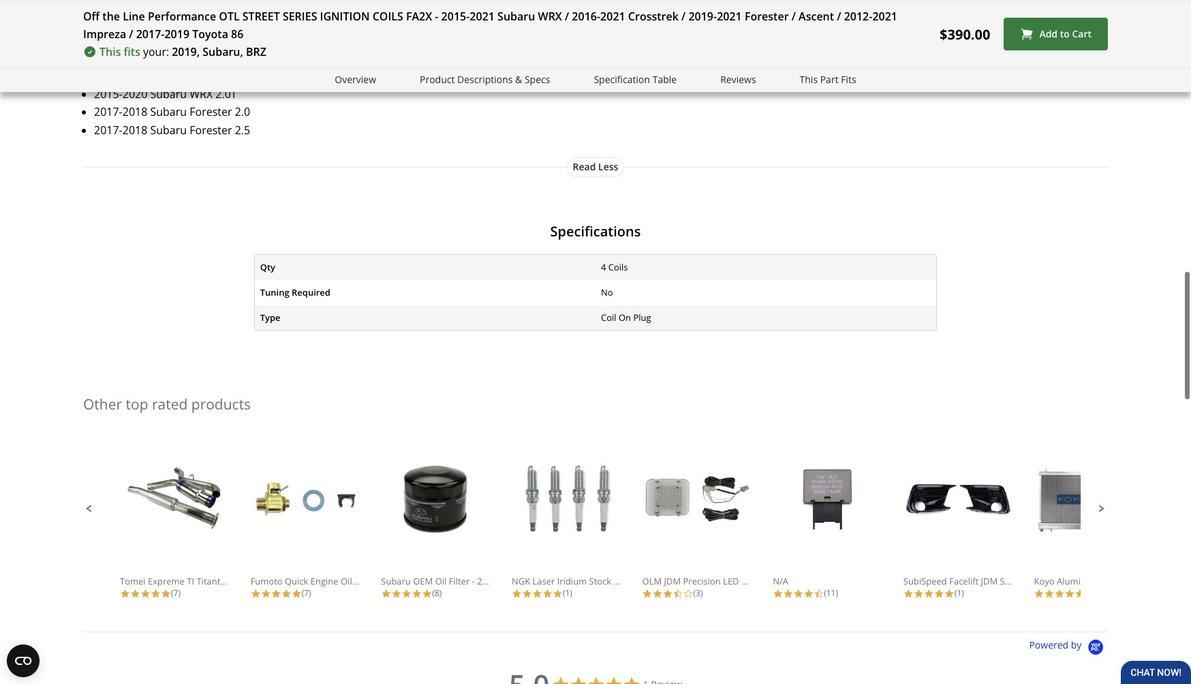 Task type: describe. For each thing, give the bounding box(es) containing it.
line
[[123, 9, 145, 24]]

other top rated products
[[83, 395, 251, 414]]

specs
[[525, 73, 551, 86]]

descriptions
[[458, 73, 513, 86]]

heat
[[614, 575, 634, 588]]

&
[[516, 73, 523, 86]]

valve...
[[380, 575, 408, 588]]

overview
[[335, 73, 376, 86]]

(7) for quick
[[302, 588, 311, 599]]

accent
[[190, 33, 224, 48]]

86
[[231, 27, 244, 42]]

empty star image
[[684, 589, 694, 599]]

otl
[[219, 9, 240, 24]]

product
[[420, 73, 455, 86]]

2017- inside off the line performance otl street series ignition coils fa2x - 2015-2021 subaru wrx / 2016-2021 crosstrek / 2019-2021 forester / ascent / 2012-2021 impreza / 2017-2019 toyota 86
[[136, 27, 165, 42]]

less
[[599, 160, 619, 173]]

this for this fits your: 2019, subaru, brz
[[100, 44, 121, 59]]

to
[[1061, 27, 1070, 40]]

oem
[[413, 575, 433, 588]]

no
[[601, 286, 613, 298]]

performance
[[148, 9, 216, 24]]

- for koyo
[[1169, 575, 1172, 588]]

specification table
[[594, 73, 677, 86]]

add to cart
[[1040, 27, 1092, 40]]

powered by
[[1030, 639, 1085, 652]]

titantium
[[197, 575, 236, 588]]

7 total reviews element for expreme
[[120, 588, 229, 599]]

2.0t
[[216, 87, 237, 102]]

1 half star image from the left
[[673, 589, 684, 599]]

/ left ascent
[[792, 9, 796, 24]]

other
[[83, 395, 122, 414]]

product descriptions & specs link
[[420, 72, 551, 88]]

2 vertical spatial forester
[[190, 123, 232, 138]]

specifications
[[551, 222, 641, 241]]

1 total reviews element for laser
[[512, 588, 621, 599]]

2 jdm from the left
[[982, 575, 998, 588]]

ngk laser iridium stock heat range...
[[512, 575, 669, 588]]

rated
[[152, 395, 188, 414]]

2 vertical spatial 2017-
[[94, 123, 123, 138]]

on
[[619, 311, 631, 324]]

add
[[1040, 27, 1058, 40]]

11 total reviews element
[[773, 588, 882, 599]]

tomei expreme ti titantium cat-back...
[[120, 575, 282, 588]]

powered by link
[[1030, 639, 1109, 657]]

this part fits link
[[800, 72, 857, 88]]

(3) for precision
[[694, 588, 703, 599]]

reviews
[[721, 73, 757, 86]]

1 vertical spatial 2017-
[[94, 105, 123, 120]]

subispeed
[[904, 575, 948, 588]]

gate...
[[757, 575, 784, 588]]

table
[[653, 73, 677, 86]]

1 2018 from the top
[[123, 105, 148, 120]]

coils
[[373, 9, 404, 24]]

olm jdm precision led lift gate...
[[643, 575, 784, 588]]

subaru,
[[203, 44, 243, 59]]

this for this part fits
[[800, 73, 818, 86]]

products
[[191, 395, 251, 414]]

radiator
[[1132, 575, 1167, 588]]

- for subaru
[[472, 575, 475, 588]]

impreza inside 2015-2021 2.0 subaru impreza 2019-2021 subaru accent 2020 subaru legacy 2020 subaru outback 2015-2020 subaru wrx 2.0t 2017-2018 subaru forester 2.0 2017-2018 subaru forester 2.5
[[208, 15, 249, 30]]

0 vertical spatial 2.0
[[150, 15, 166, 30]]

4 coils
[[601, 261, 628, 273]]

outback
[[161, 69, 204, 84]]

1 vertical spatial 2020
[[94, 69, 119, 84]]

read less
[[573, 160, 619, 173]]

type
[[260, 311, 281, 324]]

2019
[[165, 27, 190, 42]]

subispeed facelift jdm style drl +...
[[904, 575, 1054, 588]]

tuning required
[[260, 286, 331, 298]]

this part fits
[[800, 73, 857, 86]]

2012-
[[845, 9, 873, 24]]

overview link
[[335, 72, 376, 88]]

coil on plug
[[601, 311, 652, 324]]

top
[[126, 395, 148, 414]]

2 2018 from the top
[[123, 123, 148, 138]]

add to cart button
[[1005, 18, 1109, 50]]

ngk laser iridium stock heat range... link
[[512, 463, 669, 588]]

toyota
[[192, 27, 228, 42]]

back...
[[255, 575, 282, 588]]

laser
[[533, 575, 555, 588]]

2015-2021 2.0 subaru impreza 2019-2021 subaru accent 2020 subaru legacy 2020 subaru outback 2015-2020 subaru wrx 2.0t 2017-2018 subaru forester 2.0 2017-2018 subaru forester 2.5
[[94, 15, 250, 138]]

ascent
[[799, 9, 835, 24]]

stock
[[589, 575, 612, 588]]

0 vertical spatial 2020
[[94, 51, 119, 66]]

2 oil from the left
[[435, 575, 447, 588]]

/ left 2012-
[[838, 9, 842, 24]]

drl
[[1023, 575, 1039, 588]]

ngk
[[512, 575, 531, 588]]

plug
[[634, 311, 652, 324]]

ti
[[187, 575, 194, 588]]

(1) for laser
[[563, 588, 573, 599]]

tomei expreme ti titantium cat-back... link
[[120, 463, 282, 588]]



Task type: locate. For each thing, give the bounding box(es) containing it.
1 vertical spatial forester
[[190, 105, 232, 120]]

0 horizontal spatial wrx
[[190, 87, 213, 102]]

(7) for expreme
[[171, 588, 181, 599]]

1 horizontal spatial (1)
[[955, 588, 965, 599]]

2019-
[[689, 9, 717, 24], [94, 33, 123, 48]]

product descriptions & specs
[[420, 73, 551, 86]]

fumoto quick engine oil drain valve... link
[[251, 463, 408, 588]]

1 horizontal spatial jdm
[[982, 575, 998, 588]]

engine
[[311, 575, 339, 588]]

1 vertical spatial wrx
[[190, 87, 213, 102]]

fits
[[842, 73, 857, 86]]

brz
[[246, 44, 267, 59]]

wrx inside 2015-2021 2.0 subaru impreza 2019-2021 subaru accent 2020 subaru legacy 2020 subaru outback 2015-2020 subaru wrx 2.0t 2017-2018 subaru forester 2.0 2017-2018 subaru forester 2.5
[[190, 87, 213, 102]]

forester left 2.5
[[190, 123, 232, 138]]

(1) right 'laser'
[[563, 588, 573, 599]]

7 total reviews element for quick
[[251, 588, 360, 599]]

1 total reviews element
[[512, 588, 621, 599], [904, 588, 1013, 599]]

(3) left led at right
[[694, 588, 703, 599]]

- right fa2x
[[435, 9, 439, 24]]

off the line performance otl street series ignition coils fa2x - 2015-2021 subaru wrx / 2016-2021 crosstrek / 2019-2021 forester / ascent / 2012-2021 impreza / 2017-2019 toyota 86
[[83, 9, 898, 42]]

1 horizontal spatial 7 total reviews element
[[251, 588, 360, 599]]

1 7 total reviews element from the left
[[120, 588, 229, 599]]

coil
[[601, 311, 617, 324]]

2019- down the
[[94, 33, 123, 48]]

cat-
[[239, 575, 255, 588]]

/ up fits
[[129, 27, 133, 42]]

2019,
[[172, 44, 200, 59]]

(7) right back...
[[302, 588, 311, 599]]

0 horizontal spatial 2.0
[[150, 15, 166, 30]]

koyo aluminum racing radiator -...
[[1035, 575, 1179, 588]]

oil right oem
[[435, 575, 447, 588]]

0 horizontal spatial 7 total reviews element
[[120, 588, 229, 599]]

street
[[243, 9, 280, 24]]

n/a link
[[773, 463, 882, 588]]

(7) left ti at bottom left
[[171, 588, 181, 599]]

1 (1) from the left
[[563, 588, 573, 599]]

filter
[[449, 575, 470, 588]]

forester down 2.0t
[[190, 105, 232, 120]]

- right filter
[[472, 575, 475, 588]]

fa2x
[[406, 9, 432, 24]]

crosstrek
[[629, 9, 679, 24]]

2015-
[[442, 9, 470, 24], [94, 15, 123, 30], [94, 87, 123, 102], [477, 575, 501, 588]]

1 horizontal spatial -
[[472, 575, 475, 588]]

this left fits
[[100, 44, 121, 59]]

impreza
[[208, 15, 249, 30], [83, 27, 126, 42]]

2020 down the
[[94, 69, 119, 84]]

powered
[[1030, 639, 1069, 652]]

2015- inside subaru oem oil filter - 2015-2024... link
[[477, 575, 501, 588]]

2 vertical spatial 2020
[[123, 87, 148, 102]]

2 horizontal spatial -
[[1169, 575, 1172, 588]]

aluminum
[[1058, 575, 1100, 588]]

0 vertical spatial this
[[100, 44, 121, 59]]

0 vertical spatial 2018
[[123, 105, 148, 120]]

(7)
[[171, 588, 181, 599], [302, 588, 311, 599]]

4
[[601, 261, 606, 273]]

star image
[[130, 589, 140, 599], [251, 589, 261, 599], [281, 589, 292, 599], [381, 589, 392, 599], [392, 589, 402, 599], [522, 589, 532, 599], [553, 589, 563, 599], [643, 589, 653, 599], [794, 589, 804, 599], [804, 589, 814, 599], [904, 589, 914, 599], [914, 589, 925, 599], [935, 589, 945, 599], [1035, 589, 1045, 599], [1076, 589, 1086, 599], [588, 674, 606, 685], [606, 674, 623, 685], [623, 674, 641, 685]]

required
[[292, 286, 331, 298]]

2 half star image from the left
[[814, 589, 825, 599]]

$390.00
[[940, 25, 991, 43]]

+...
[[1042, 575, 1054, 588]]

star image
[[120, 589, 130, 599], [140, 589, 151, 599], [151, 589, 161, 599], [161, 589, 171, 599], [261, 589, 271, 599], [271, 589, 281, 599], [292, 589, 302, 599], [402, 589, 412, 599], [412, 589, 422, 599], [422, 589, 432, 599], [512, 589, 522, 599], [532, 589, 543, 599], [543, 589, 553, 599], [653, 589, 663, 599], [663, 589, 673, 599], [773, 589, 784, 599], [784, 589, 794, 599], [925, 589, 935, 599], [945, 589, 955, 599], [1045, 589, 1055, 599], [1055, 589, 1065, 599], [1065, 589, 1076, 599], [552, 674, 570, 685], [570, 674, 588, 685]]

1 vertical spatial 2.0
[[235, 105, 250, 120]]

1 horizontal spatial this
[[800, 73, 818, 86]]

wrx
[[538, 9, 562, 24], [190, 87, 213, 102]]

0 horizontal spatial impreza
[[83, 27, 126, 42]]

2 3 total reviews element from the left
[[1035, 588, 1144, 599]]

2 (7) from the left
[[302, 588, 311, 599]]

...
[[1172, 575, 1179, 588]]

2019- inside off the line performance otl street series ignition coils fa2x - 2015-2021 subaru wrx / 2016-2021 crosstrek / 2019-2021 forester / ascent / 2012-2021 impreza / 2017-2019 toyota 86
[[689, 9, 717, 24]]

2019- inside 2015-2021 2.0 subaru impreza 2019-2021 subaru accent 2020 subaru legacy 2020 subaru outback 2015-2020 subaru wrx 2.0t 2017-2018 subaru forester 2.0 2017-2018 subaru forester 2.5
[[94, 33, 123, 48]]

fits
[[124, 44, 140, 59]]

0 horizontal spatial 2019-
[[94, 33, 123, 48]]

specification table link
[[594, 72, 677, 88]]

this
[[100, 44, 121, 59], [800, 73, 818, 86]]

coils
[[609, 261, 628, 273]]

led
[[724, 575, 740, 588]]

2019- right crosstrek
[[689, 9, 717, 24]]

/ right crosstrek
[[682, 9, 686, 24]]

1 (3) from the left
[[694, 588, 703, 599]]

(1)
[[563, 588, 573, 599], [955, 588, 965, 599]]

subispeed facelift jdm style drl +... link
[[904, 463, 1054, 588]]

0 vertical spatial wrx
[[538, 9, 562, 24]]

- inside off the line performance otl street series ignition coils fa2x - 2015-2021 subaru wrx / 2016-2021 crosstrek / 2019-2021 forester / ascent / 2012-2021 impreza / 2017-2019 toyota 86
[[435, 9, 439, 24]]

2 7 total reviews element from the left
[[251, 588, 360, 599]]

impreza up accent at the left
[[208, 15, 249, 30]]

koyo
[[1035, 575, 1055, 588]]

series
[[283, 9, 317, 24]]

1 total reviews element for facelift
[[904, 588, 1013, 599]]

0 horizontal spatial (7)
[[171, 588, 181, 599]]

0 horizontal spatial half star image
[[673, 589, 684, 599]]

tuning
[[260, 286, 290, 298]]

impreza down the
[[83, 27, 126, 42]]

0 horizontal spatial -
[[435, 9, 439, 24]]

3 total reviews element
[[643, 588, 752, 599], [1035, 588, 1144, 599]]

(1) for facelift
[[955, 588, 965, 599]]

(3) for racing
[[1086, 588, 1095, 599]]

forester left ascent
[[745, 9, 789, 24]]

1 vertical spatial 2018
[[123, 123, 148, 138]]

n/a
[[773, 575, 789, 588]]

facelift
[[950, 575, 979, 588]]

1 horizontal spatial 1 total reviews element
[[904, 588, 1013, 599]]

2016-
[[572, 9, 601, 24]]

/
[[565, 9, 569, 24], [682, 9, 686, 24], [792, 9, 796, 24], [838, 9, 842, 24], [129, 27, 133, 42]]

2.5
[[235, 123, 250, 138]]

2020 left fits
[[94, 51, 119, 66]]

quick
[[285, 575, 309, 588]]

reviews link
[[721, 72, 757, 88]]

your:
[[143, 44, 169, 59]]

3 total reviews element for precision
[[643, 588, 752, 599]]

oil
[[341, 575, 352, 588], [435, 575, 447, 588]]

0 horizontal spatial oil
[[341, 575, 352, 588]]

1 horizontal spatial (7)
[[302, 588, 311, 599]]

half star image
[[673, 589, 684, 599], [814, 589, 825, 599]]

legacy
[[161, 51, 196, 66]]

by
[[1072, 639, 1082, 652]]

0 vertical spatial forester
[[745, 9, 789, 24]]

koyo aluminum racing radiator -... link
[[1035, 463, 1179, 588]]

1 horizontal spatial (3)
[[1086, 588, 1095, 599]]

2015- inside off the line performance otl street series ignition coils fa2x - 2015-2021 subaru wrx / 2016-2021 crosstrek / 2019-2021 forester / ascent / 2012-2021 impreza / 2017-2019 toyota 86
[[442, 9, 470, 24]]

1 horizontal spatial oil
[[435, 575, 447, 588]]

1 1 total reviews element from the left
[[512, 588, 621, 599]]

open widget image
[[7, 645, 40, 678]]

range...
[[636, 575, 669, 588]]

1 horizontal spatial wrx
[[538, 9, 562, 24]]

jdm right olm
[[664, 575, 681, 588]]

1 oil from the left
[[341, 575, 352, 588]]

0 vertical spatial 2017-
[[136, 27, 165, 42]]

racing
[[1103, 575, 1130, 588]]

2 1 total reviews element from the left
[[904, 588, 1013, 599]]

0 horizontal spatial 3 total reviews element
[[643, 588, 752, 599]]

this fits your: 2019, subaru, brz
[[100, 44, 267, 59]]

8 total reviews element
[[381, 588, 490, 599]]

ignition
[[320, 9, 370, 24]]

1 vertical spatial 2019-
[[94, 33, 123, 48]]

(1) right the subispeed
[[955, 588, 965, 599]]

2.0 right the line
[[150, 15, 166, 30]]

expreme
[[148, 575, 185, 588]]

/ left 2016-
[[565, 9, 569, 24]]

5.0 star rating element
[[509, 665, 550, 685]]

2 (1) from the left
[[955, 588, 965, 599]]

3 total reviews element for racing
[[1035, 588, 1144, 599]]

fumoto
[[251, 575, 283, 588]]

1 3 total reviews element from the left
[[643, 588, 752, 599]]

precision
[[684, 575, 721, 588]]

2 (3) from the left
[[1086, 588, 1095, 599]]

forester inside off the line performance otl street series ignition coils fa2x - 2015-2021 subaru wrx / 2016-2021 crosstrek / 2019-2021 forester / ascent / 2012-2021 impreza / 2017-2019 toyota 86
[[745, 9, 789, 24]]

part
[[821, 73, 839, 86]]

2020 down fits
[[123, 87, 148, 102]]

this left part
[[800, 73, 818, 86]]

subaru oem oil filter - 2015-2024... link
[[381, 463, 528, 588]]

iridium
[[558, 575, 587, 588]]

7 total reviews element
[[120, 588, 229, 599], [251, 588, 360, 599]]

lift
[[742, 575, 755, 588]]

oil left drain
[[341, 575, 352, 588]]

(8)
[[432, 588, 442, 599]]

1 horizontal spatial half star image
[[814, 589, 825, 599]]

2020
[[94, 51, 119, 66], [94, 69, 119, 84], [123, 87, 148, 102]]

1 horizontal spatial 2019-
[[689, 9, 717, 24]]

- right radiator
[[1169, 575, 1172, 588]]

1 vertical spatial this
[[800, 73, 818, 86]]

0 horizontal spatial jdm
[[664, 575, 681, 588]]

wrx left 2016-
[[538, 9, 562, 24]]

1 (7) from the left
[[171, 588, 181, 599]]

1 horizontal spatial impreza
[[208, 15, 249, 30]]

impreza inside off the line performance otl street series ignition coils fa2x - 2015-2021 subaru wrx / 2016-2021 crosstrek / 2019-2021 forester / ascent / 2012-2021 impreza / 2017-2019 toyota 86
[[83, 27, 126, 42]]

0 horizontal spatial 1 total reviews element
[[512, 588, 621, 599]]

(3)
[[694, 588, 703, 599], [1086, 588, 1095, 599]]

wrx inside off the line performance otl street series ignition coils fa2x - 2015-2021 subaru wrx / 2016-2021 crosstrek / 2019-2021 forester / ascent / 2012-2021 impreza / 2017-2019 toyota 86
[[538, 9, 562, 24]]

1 horizontal spatial 3 total reviews element
[[1035, 588, 1144, 599]]

jdm left the style at the bottom
[[982, 575, 998, 588]]

(3) left racing
[[1086, 588, 1095, 599]]

1 jdm from the left
[[664, 575, 681, 588]]

olm jdm precision led lift gate... link
[[643, 463, 784, 588]]

read
[[573, 160, 596, 173]]

0 horizontal spatial (3)
[[694, 588, 703, 599]]

0 horizontal spatial (1)
[[563, 588, 573, 599]]

the
[[102, 9, 120, 24]]

cart
[[1073, 27, 1092, 40]]

2.0 up 2.5
[[235, 105, 250, 120]]

2024...
[[501, 575, 528, 588]]

0 horizontal spatial this
[[100, 44, 121, 59]]

0 vertical spatial 2019-
[[689, 9, 717, 24]]

wrx left 2.0t
[[190, 87, 213, 102]]

1 horizontal spatial 2.0
[[235, 105, 250, 120]]

subaru inside off the line performance otl street series ignition coils fa2x - 2015-2021 subaru wrx / 2016-2021 crosstrek / 2019-2021 forester / ascent / 2012-2021 impreza / 2017-2019 toyota 86
[[498, 9, 536, 24]]

qty
[[260, 261, 275, 273]]



Task type: vqa. For each thing, say whether or not it's contained in the screenshot.
"stock?"
no



